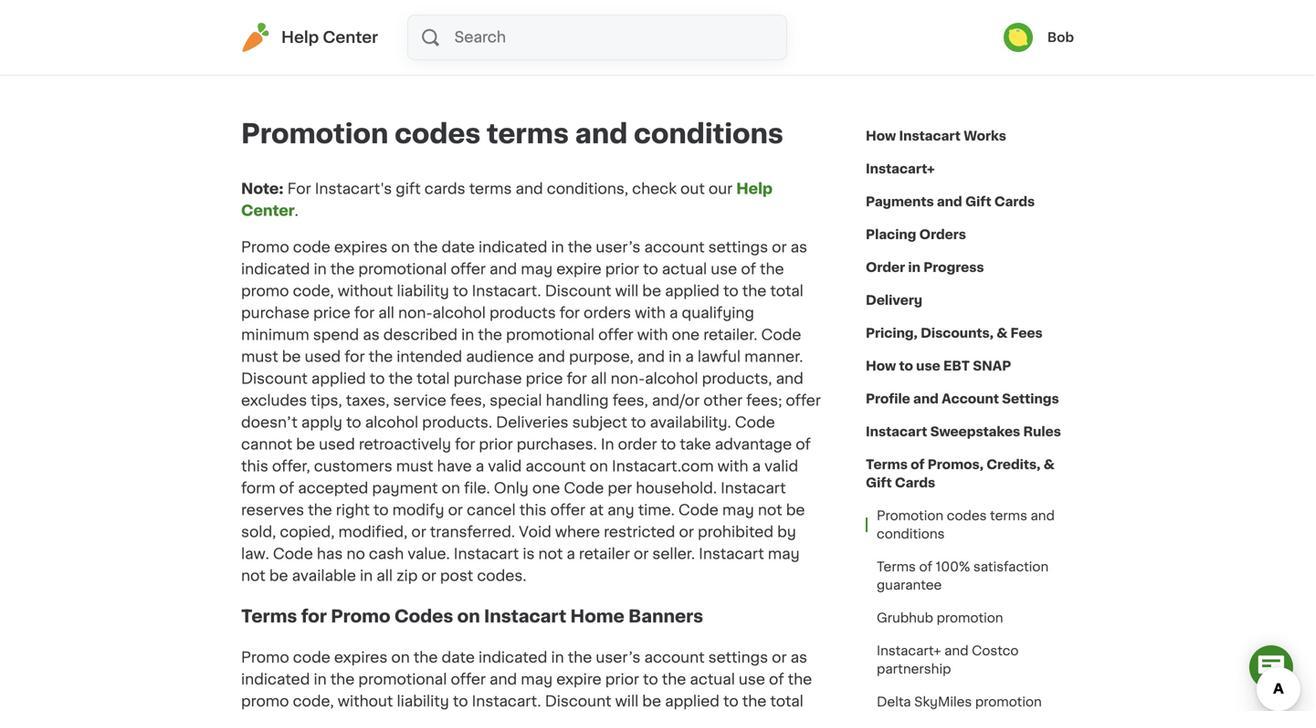 Task type: describe. For each thing, give the bounding box(es) containing it.
offer up described
[[451, 262, 486, 277]]

1 vertical spatial total
[[417, 372, 450, 387]]

instacart. inside "promo code expires on the date indicated in the user's account settings or as indicated in the promotional offer and may expire prior to the actual use of the promo code, without liability to instacart. discount will be applied to the tot"
[[472, 695, 541, 710]]

rules
[[1024, 426, 1062, 439]]

delta skymiles promotion
[[877, 696, 1042, 709]]

terms for terms of promos, credits, & gift cards
[[866, 459, 908, 471]]

instacart sweepstakes rules link
[[866, 416, 1062, 449]]

and inside instacart+ and costco partnership
[[945, 645, 969, 658]]

code, inside promo code expires on the date indicated in the user's account settings or as indicated in the promotional offer and may expire prior to actual use of the promo code, without liability to instacart. discount will be applied to the total purchase price for all non-alcohol products for orders with a qualifying minimum spend as described in the promotional offer with one retailer. code must be used for the intended audience and purpose, and in a lawful manner. discount applied to the total purchase price for all non-alcohol products, and excludes tips, taxes, service fees, special handling fees, and/or other fees; offer doesn't apply to alcohol products. deliveries subject to availability.
[[293, 284, 334, 299]]

delivery
[[866, 294, 923, 307]]

0 vertical spatial terms
[[487, 121, 569, 147]]

no
[[347, 547, 365, 562]]

a left lawful
[[686, 350, 694, 365]]

for left orders
[[560, 306, 580, 321]]

pricing, discounts, & fees link
[[866, 317, 1043, 350]]

grubhub promotion link
[[866, 602, 1015, 635]]

liability inside "promo code expires on the date indicated in the user's account settings or as indicated in the promotional offer and may expire prior to the actual use of the promo code, without liability to instacart. discount will be applied to the tot"
[[397, 695, 449, 710]]

1 vertical spatial help center
[[241, 182, 773, 218]]

on down in
[[590, 460, 608, 474]]

instacart's
[[315, 182, 392, 196]]

may up prohibited
[[723, 503, 755, 518]]

0 vertical spatial with
[[635, 306, 666, 321]]

1 vertical spatial terms
[[469, 182, 512, 196]]

at
[[590, 503, 604, 518]]

100%
[[936, 561, 971, 574]]

terms of promos, credits, & gift cards link
[[866, 449, 1075, 500]]

promotion codes terms and conditions link
[[866, 500, 1075, 551]]

0 vertical spatial applied
[[665, 284, 720, 299]]

take
[[680, 438, 712, 452]]

instacart sweepstakes rules
[[866, 426, 1062, 439]]

must inside promo code expires on the date indicated in the user's account settings or as indicated in the promotional offer and may expire prior to actual use of the promo code, without liability to instacart. discount will be applied to the total purchase price for all non-alcohol products for orders with a qualifying minimum spend as described in the promotional offer with one retailer. code must be used for the intended audience and purpose, and in a lawful manner. discount applied to the total purchase price for all non-alcohol products, and excludes tips, taxes, service fees, special handling fees, and/or other fees; offer doesn't apply to alcohol products. deliveries subject to availability.
[[241, 350, 278, 365]]

0 vertical spatial conditions
[[634, 121, 784, 147]]

instacart down profile
[[866, 426, 928, 439]]

instacart+ and costco partnership link
[[866, 635, 1075, 686]]

terms for promo codes on instacart home banners
[[241, 609, 704, 626]]

account
[[942, 393, 1000, 406]]

has
[[317, 547, 343, 562]]

how instacart works link
[[866, 120, 1007, 153]]

actual inside "promo code expires on the date indicated in the user's account settings or as indicated in the promotional offer and may expire prior to the actual use of the promo code, without liability to instacart. discount will be applied to the tot"
[[690, 673, 735, 688]]

promo for promo
[[241, 651, 289, 666]]

0 horizontal spatial promotion
[[241, 121, 389, 147]]

account for the
[[645, 651, 705, 666]]

placing orders
[[866, 228, 967, 241]]

.
[[295, 204, 299, 218]]

of inside terms of 100% satisfaction guarantee
[[920, 561, 933, 574]]

customers
[[314, 460, 393, 474]]

1 vertical spatial purchase
[[454, 372, 522, 387]]

0 vertical spatial not
[[758, 503, 783, 518]]

instacart+ for instacart+ and costco partnership
[[877, 645, 942, 658]]

2 fees, from the left
[[613, 394, 649, 408]]

note: for instacart's gift cards terms and conditions, check out our
[[241, 182, 737, 196]]

1 horizontal spatial not
[[539, 547, 563, 562]]

bob
[[1048, 31, 1075, 44]]

banners
[[629, 609, 704, 626]]

1 vertical spatial applied
[[311, 372, 366, 387]]

without inside "promo code expires on the date indicated in the user's account settings or as indicated in the promotional offer and may expire prior to the actual use of the promo code, without liability to instacart. discount will be applied to the tot"
[[338, 695, 393, 710]]

on inside "promo code expires on the date indicated in the user's account settings or as indicated in the promotional offer and may expire prior to the actual use of the promo code, without liability to instacart. discount will be applied to the tot"
[[391, 651, 410, 666]]

our
[[709, 182, 733, 196]]

be inside "promo code expires on the date indicated in the user's account settings or as indicated in the promotional offer and may expire prior to the actual use of the promo code, without liability to instacart. discount will be applied to the tot"
[[643, 695, 662, 710]]

one inside promo code expires on the date indicated in the user's account settings or as indicated in the promotional offer and may expire prior to actual use of the promo code, without liability to instacart. discount will be applied to the total purchase price for all non-alcohol products for orders with a qualifying minimum spend as described in the promotional offer with one retailer. code must be used for the intended audience and purpose, and in a lawful manner. discount applied to the total purchase price for all non-alcohol products, and excludes tips, taxes, service fees, special handling fees, and/or other fees; offer doesn't apply to alcohol products. deliveries subject to availability.
[[672, 328, 700, 343]]

delta
[[877, 696, 912, 709]]

payment
[[372, 482, 438, 496]]

and up the "conditions," at the left
[[575, 121, 628, 147]]

& inside terms of promos, credits, & gift cards
[[1044, 459, 1055, 471]]

cannot
[[241, 438, 293, 452]]

settings for use
[[709, 651, 768, 666]]

profile
[[866, 393, 911, 406]]

account inside code cannot be used retroactively for prior purchases. in order to take advantage of this offer, customers must have a valid account on instacart.com with a valid form of accepted payment on file. only one code per household. instacart reserves the right to modify or cancel this offer at any time. code may not be sold, copied, modified, or transferred. void where restricted or prohibited by law. code has no cash value. instacart is not a retailer or seller. instacart may not be available in all zip or post codes.
[[526, 460, 586, 474]]

1 vertical spatial this
[[520, 503, 547, 518]]

prior inside code cannot be used retroactively for prior purchases. in order to take advantage of this offer, customers must have a valid account on instacart.com with a valid form of accepted payment on file. only one code per household. instacart reserves the right to modify or cancel this offer at any time. code may not be sold, copied, modified, or transferred. void where restricted or prohibited by law. code has no cash value. instacart is not a retailer or seller. instacart may not be available in all zip or post codes.
[[479, 438, 513, 452]]

progress
[[924, 261, 985, 274]]

1 vertical spatial with
[[638, 328, 668, 343]]

1 vertical spatial promotional
[[506, 328, 595, 343]]

0 vertical spatial purchase
[[241, 306, 310, 321]]

for up handling
[[567, 372, 587, 387]]

1 horizontal spatial non-
[[611, 372, 645, 387]]

1 vertical spatial promo
[[331, 609, 391, 626]]

and left purpose,
[[538, 350, 565, 365]]

and left the "conditions," at the left
[[516, 182, 543, 196]]

0 horizontal spatial codes
[[395, 121, 481, 147]]

promo code expires on the date indicated in the user's account settings or as indicated in the promotional offer and may expire prior to actual use of the promo code, without liability to instacart. discount will be applied to the total purchase price for all non-alcohol products for orders with a qualifying minimum spend as described in the promotional offer with one retailer. code must be used for the intended audience and purpose, and in a lawful manner. discount applied to the total purchase price for all non-alcohol products, and excludes tips, taxes, service fees, special handling fees, and/or other fees; offer doesn't apply to alcohol products. deliveries subject to availability.
[[241, 240, 821, 430]]

1 horizontal spatial promotion codes terms and conditions
[[877, 510, 1055, 541]]

offer down orders
[[599, 328, 634, 343]]

1 vertical spatial help
[[737, 182, 773, 196]]

qualifying
[[682, 306, 755, 321]]

center inside help center
[[241, 204, 295, 218]]

instacart.com
[[612, 460, 714, 474]]

for down spend
[[345, 350, 365, 365]]

1 vertical spatial as
[[363, 328, 380, 343]]

for inside code cannot be used retroactively for prior purchases. in order to take advantage of this offer, customers must have a valid account on instacart.com with a valid form of accepted payment on file. only one code per household. instacart reserves the right to modify or cancel this offer at any time. code may not be sold, copied, modified, or transferred. void where restricted or prohibited by law. code has no cash value. instacart is not a retailer or seller. instacart may not be available in all zip or post codes.
[[455, 438, 475, 452]]

instacart+ link
[[866, 153, 935, 185]]

discount inside "promo code expires on the date indicated in the user's account settings or as indicated in the promotional offer and may expire prior to the actual use of the promo code, without liability to instacart. discount will be applied to the tot"
[[545, 695, 612, 710]]

costco
[[972, 645, 1019, 658]]

0 horizontal spatial promotion codes terms and conditions
[[241, 121, 784, 147]]

applied inside "promo code expires on the date indicated in the user's account settings or as indicated in the promotional offer and may expire prior to the actual use of the promo code, without liability to instacart. discount will be applied to the tot"
[[665, 695, 720, 710]]

payments
[[866, 196, 934, 208]]

of inside terms of promos, credits, & gift cards
[[911, 459, 925, 471]]

for up spend
[[354, 306, 375, 321]]

modified,
[[339, 525, 408, 540]]

retailer.
[[704, 328, 758, 343]]

how instacart works
[[866, 130, 1007, 143]]

a down the where
[[567, 547, 576, 562]]

0 vertical spatial all
[[378, 306, 395, 321]]

seller.
[[653, 547, 695, 562]]

offer inside code cannot be used retroactively for prior purchases. in order to take advantage of this offer, customers must have a valid account on instacart.com with a valid form of accepted payment on file. only one code per household. instacart reserves the right to modify or cancel this offer at any time. code may not be sold, copied, modified, or transferred. void where restricted or prohibited by law. code has no cash value. instacart is not a retailer or seller. instacart may not be available in all zip or post codes.
[[551, 503, 586, 518]]

code up advantage
[[735, 416, 776, 430]]

sweepstakes
[[931, 426, 1021, 439]]

skymiles
[[915, 696, 972, 709]]

instacart up instacart+ link
[[900, 130, 961, 143]]

spend
[[313, 328, 359, 343]]

the inside code cannot be used retroactively for prior purchases. in order to take advantage of this offer, customers must have a valid account on instacart.com with a valid form of accepted payment on file. only one code per household. instacart reserves the right to modify or cancel this offer at any time. code may not be sold, copied, modified, or transferred. void where restricted or prohibited by law. code has no cash value. instacart is not a retailer or seller. instacart may not be available in all zip or post codes.
[[308, 503, 332, 518]]

for down available
[[301, 609, 327, 626]]

all inside code cannot be used retroactively for prior purchases. in order to take advantage of this offer, customers must have a valid account on instacart.com with a valid form of accepted payment on file. only one code per household. instacart reserves the right to modify or cancel this offer at any time. code may not be sold, copied, modified, or transferred. void where restricted or prohibited by law. code has no cash value. instacart is not a retailer or seller. instacart may not be available in all zip or post codes.
[[377, 569, 393, 584]]

pricing, discounts, & fees
[[866, 327, 1043, 340]]

one inside code cannot be used retroactively for prior purchases. in order to take advantage of this offer, customers must have a valid account on instacart.com with a valid form of accepted payment on file. only one code per household. instacart reserves the right to modify or cancel this offer at any time. code may not be sold, copied, modified, or transferred. void where restricted or prohibited by law. code has no cash value. instacart is not a retailer or seller. instacart may not be available in all zip or post codes.
[[533, 482, 560, 496]]

settings for of
[[709, 240, 768, 255]]

minimum
[[241, 328, 309, 343]]

satisfaction
[[974, 561, 1049, 574]]

may inside promo code expires on the date indicated in the user's account settings or as indicated in the promotional offer and may expire prior to actual use of the promo code, without liability to instacart. discount will be applied to the total purchase price for all non-alcohol products for orders with a qualifying minimum spend as described in the promotional offer with one retailer. code must be used for the intended audience and purpose, and in a lawful manner. discount applied to the total purchase price for all non-alcohol products, and excludes tips, taxes, service fees, special handling fees, and/or other fees; offer doesn't apply to alcohol products. deliveries subject to availability.
[[521, 262, 553, 277]]

0 horizontal spatial alcohol
[[365, 416, 419, 430]]

where
[[555, 525, 600, 540]]

0 horizontal spatial this
[[241, 460, 268, 474]]

and down how to use ebt snap
[[914, 393, 939, 406]]

on down the post
[[457, 609, 480, 626]]

without inside promo code expires on the date indicated in the user's account settings or as indicated in the promotional offer and may expire prior to actual use of the promo code, without liability to instacart. discount will be applied to the total purchase price for all non-alcohol products for orders with a qualifying minimum spend as described in the promotional offer with one retailer. code must be used for the intended audience and purpose, and in a lawful manner. discount applied to the total purchase price for all non-alcohol products, and excludes tips, taxes, service fees, special handling fees, and/or other fees; offer doesn't apply to alcohol products. deliveries subject to availability.
[[338, 284, 393, 299]]

instacart down advantage
[[721, 482, 786, 496]]

on down have
[[442, 482, 460, 496]]

1 horizontal spatial price
[[526, 372, 563, 387]]

order
[[618, 438, 657, 452]]

conditions inside promotion codes terms and conditions
[[877, 528, 945, 541]]

conditions,
[[547, 182, 629, 196]]

actual inside promo code expires on the date indicated in the user's account settings or as indicated in the promotional offer and may expire prior to actual use of the promo code, without liability to instacart. discount will be applied to the total purchase price for all non-alcohol products for orders with a qualifying minimum spend as described in the promotional offer with one retailer. code must be used for the intended audience and purpose, and in a lawful manner. discount applied to the total purchase price for all non-alcohol products, and excludes tips, taxes, service fees, special handling fees, and/or other fees; offer doesn't apply to alcohol products. deliveries subject to availability.
[[662, 262, 707, 277]]

transferred.
[[430, 525, 515, 540]]

credits,
[[987, 459, 1041, 471]]

orders
[[920, 228, 967, 241]]

as for promo code expires on the date indicated in the user's account settings or as indicated in the promotional offer and may expire prior to actual use of the promo code, without liability to instacart. discount will be applied to the total purchase price for all non-alcohol products for orders with a qualifying minimum spend as described in the promotional offer with one retailer. code must be used for the intended audience and purpose, and in a lawful manner. discount applied to the total purchase price for all non-alcohol products, and excludes tips, taxes, service fees, special handling fees, and/or other fees; offer doesn't apply to alcohol products. deliveries subject to availability.
[[791, 240, 808, 255]]

and up orders
[[937, 196, 963, 208]]

2 vertical spatial terms
[[991, 510, 1028, 523]]

code up at
[[564, 482, 604, 496]]

with inside code cannot be used retroactively for prior purchases. in order to take advantage of this offer, customers must have a valid account on instacart.com with a valid form of accepted payment on file. only one code per household. instacart reserves the right to modify or cancel this offer at any time. code may not be sold, copied, modified, or transferred. void where restricted or prohibited by law. code has no cash value. instacart is not a retailer or seller. instacart may not be available in all zip or post codes.
[[718, 460, 749, 474]]

order in progress
[[866, 261, 985, 274]]

terms of promos, credits, & gift cards
[[866, 459, 1055, 490]]

0 vertical spatial help
[[281, 30, 319, 45]]

tips,
[[311, 394, 342, 408]]

promo inside "promo code expires on the date indicated in the user's account settings or as indicated in the promotional offer and may expire prior to the actual use of the promo code, without liability to instacart. discount will be applied to the tot"
[[241, 695, 289, 710]]

offer,
[[272, 460, 310, 474]]

how to use ebt snap
[[866, 360, 1012, 373]]

in
[[601, 438, 615, 452]]

products,
[[702, 372, 773, 387]]

2 horizontal spatial alcohol
[[645, 372, 699, 387]]

right
[[336, 503, 370, 518]]

form
[[241, 482, 276, 496]]

promotional for to
[[359, 673, 447, 688]]

retailer
[[579, 547, 630, 562]]

in inside code cannot be used retroactively for prior purchases. in order to take advantage of this offer, customers must have a valid account on instacart.com with a valid form of accepted payment on file. only one code per household. instacart reserves the right to modify or cancel this offer at any time. code may not be sold, copied, modified, or transferred. void where restricted or prohibited by law. code has no cash value. instacart is not a retailer or seller. instacart may not be available in all zip or post codes.
[[360, 569, 373, 584]]

offer inside "promo code expires on the date indicated in the user's account settings or as indicated in the promotional offer and may expire prior to the actual use of the promo code, without liability to instacart. discount will be applied to the tot"
[[451, 673, 486, 688]]

works
[[964, 130, 1007, 143]]

0 vertical spatial &
[[997, 327, 1008, 340]]

will inside promo code expires on the date indicated in the user's account settings or as indicated in the promotional offer and may expire prior to actual use of the promo code, without liability to instacart. discount will be applied to the total purchase price for all non-alcohol products for orders with a qualifying minimum spend as described in the promotional offer with one retailer. code must be used for the intended audience and purpose, and in a lawful manner. discount applied to the total purchase price for all non-alcohol products, and excludes tips, taxes, service fees, special handling fees, and/or other fees; offer doesn't apply to alcohol products. deliveries subject to availability.
[[615, 284, 639, 299]]

delta skymiles promotion link
[[866, 686, 1053, 712]]

bob link
[[1004, 23, 1075, 52]]

1 vertical spatial discount
[[241, 372, 308, 387]]

user's for discount
[[596, 651, 641, 666]]

guarantee
[[877, 579, 942, 592]]

0 vertical spatial promotion
[[937, 612, 1004, 625]]

and inside "promo code expires on the date indicated in the user's account settings or as indicated in the promotional offer and may expire prior to the actual use of the promo code, without liability to instacart. discount will be applied to the tot"
[[490, 673, 517, 688]]

post
[[440, 569, 474, 584]]

code for code,
[[293, 240, 331, 255]]

promotional for instacart.
[[359, 262, 447, 277]]

code, inside "promo code expires on the date indicated in the user's account settings or as indicated in the promotional offer and may expire prior to the actual use of the promo code, without liability to instacart. discount will be applied to the tot"
[[293, 695, 334, 710]]

0 vertical spatial non-
[[398, 306, 433, 321]]

promo code expires on the date indicated in the user's account settings or as indicated in the promotional offer and may expire prior to the actual use of the promo code, without liability to instacart. discount will be applied to the tot
[[241, 651, 820, 712]]

user's for will
[[596, 240, 641, 255]]

terms for terms of 100% satisfaction guarantee
[[877, 561, 916, 574]]

instacart down 'transferred.'
[[454, 547, 519, 562]]

is
[[523, 547, 535, 562]]

0 vertical spatial gift
[[966, 196, 992, 208]]

2 horizontal spatial use
[[917, 360, 941, 373]]

may inside "promo code expires on the date indicated in the user's account settings or as indicated in the promotional offer and may expire prior to the actual use of the promo code, without liability to instacart. discount will be applied to the tot"
[[521, 673, 553, 688]]

fees;
[[747, 394, 782, 408]]

promotion inside promotion codes terms and conditions
[[877, 510, 944, 523]]

terms of 100% satisfaction guarantee
[[877, 561, 1049, 592]]

purchases.
[[517, 438, 597, 452]]

2 help center link from the top
[[241, 182, 773, 218]]



Task type: locate. For each thing, give the bounding box(es) containing it.
promotion
[[241, 121, 389, 147], [877, 510, 944, 523]]

subject
[[573, 416, 628, 430]]

1 vertical spatial will
[[615, 695, 639, 710]]

0 vertical spatial account
[[645, 240, 705, 255]]

date for liability
[[442, 651, 475, 666]]

1 vertical spatial prior
[[479, 438, 513, 452]]

offer down terms for promo codes on instacart home banners
[[451, 673, 486, 688]]

1 code from the top
[[293, 240, 331, 255]]

0 vertical spatial without
[[338, 284, 393, 299]]

conditions up our
[[634, 121, 784, 147]]

0 horizontal spatial must
[[241, 350, 278, 365]]

code for promo
[[293, 651, 331, 666]]

fees
[[1011, 327, 1043, 340]]

2 vertical spatial with
[[718, 460, 749, 474]]

expire inside "promo code expires on the date indicated in the user's account settings or as indicated in the promotional offer and may expire prior to the actual use of the promo code, without liability to instacart. discount will be applied to the tot"
[[557, 673, 602, 688]]

0 vertical spatial cards
[[995, 196, 1035, 208]]

instacart.
[[472, 284, 541, 299], [472, 695, 541, 710]]

with
[[635, 306, 666, 321], [638, 328, 668, 343], [718, 460, 749, 474]]

fees, up subject
[[613, 394, 649, 408]]

instacart+ and costco partnership
[[877, 645, 1019, 676]]

gift
[[396, 182, 421, 196]]

promo inside promo code expires on the date indicated in the user's account settings or as indicated in the promotional offer and may expire prior to actual use of the promo code, without liability to instacart. discount will be applied to the total purchase price for all non-alcohol products for orders with a qualifying minimum spend as described in the promotional offer with one retailer. code must be used for the intended audience and purpose, and in a lawful manner. discount applied to the total purchase price for all non-alcohol products, and excludes tips, taxes, service fees, special handling fees, and/or other fees; offer doesn't apply to alcohol products. deliveries subject to availability.
[[241, 240, 289, 255]]

total down intended
[[417, 372, 450, 387]]

promotion down costco
[[976, 696, 1042, 709]]

promotional up described
[[359, 262, 447, 277]]

and
[[575, 121, 628, 147], [516, 182, 543, 196], [937, 196, 963, 208], [490, 262, 517, 277], [538, 350, 565, 365], [638, 350, 665, 365], [776, 372, 804, 387], [914, 393, 939, 406], [1031, 510, 1055, 523], [945, 645, 969, 658], [490, 673, 517, 688]]

all down purpose,
[[591, 372, 607, 387]]

user's down the home
[[596, 651, 641, 666]]

code inside "promo code expires on the date indicated in the user's account settings or as indicated in the promotional offer and may expire prior to the actual use of the promo code, without liability to instacart. discount will be applied to the tot"
[[293, 651, 331, 666]]

code down copied,
[[273, 547, 313, 562]]

or inside "promo code expires on the date indicated in the user's account settings or as indicated in the promotional offer and may expire prior to the actual use of the promo code, without liability to instacart. discount will be applied to the tot"
[[772, 651, 787, 666]]

expires inside "promo code expires on the date indicated in the user's account settings or as indicated in the promotional offer and may expire prior to the actual use of the promo code, without liability to instacart. discount will be applied to the tot"
[[334, 651, 388, 666]]

gift inside terms of promos, credits, & gift cards
[[866, 477, 892, 490]]

order in progress link
[[866, 251, 985, 284]]

1 fees, from the left
[[450, 394, 486, 408]]

2 how from the top
[[866, 360, 897, 373]]

non- down purpose,
[[611, 372, 645, 387]]

products
[[490, 306, 556, 321]]

2 without from the top
[[338, 695, 393, 710]]

1 date from the top
[[442, 240, 475, 255]]

per
[[608, 482, 632, 496]]

cards down promos,
[[895, 477, 936, 490]]

restricted
[[604, 525, 676, 540]]

1 vertical spatial terms
[[877, 561, 916, 574]]

1 horizontal spatial cards
[[995, 196, 1035, 208]]

2 expire from the top
[[557, 673, 602, 688]]

0 vertical spatial use
[[711, 262, 738, 277]]

0 horizontal spatial help
[[281, 30, 319, 45]]

terms up note: for instacart's gift cards terms and conditions, check out our on the top of the page
[[487, 121, 569, 147]]

promotion
[[937, 612, 1004, 625], [976, 696, 1042, 709]]

date inside "promo code expires on the date indicated in the user's account settings or as indicated in the promotional offer and may expire prior to the actual use of the promo code, without liability to instacart. discount will be applied to the tot"
[[442, 651, 475, 666]]

must
[[241, 350, 278, 365], [396, 460, 434, 474]]

2 vertical spatial discount
[[545, 695, 612, 710]]

1 horizontal spatial promotion
[[877, 510, 944, 523]]

availability.
[[650, 416, 732, 430]]

will down the home
[[615, 695, 639, 710]]

2 date from the top
[[442, 651, 475, 666]]

as
[[791, 240, 808, 255], [363, 328, 380, 343], [791, 651, 808, 666]]

check
[[632, 182, 677, 196]]

a up file.
[[476, 460, 485, 474]]

may
[[521, 262, 553, 277], [723, 503, 755, 518], [768, 547, 800, 562], [521, 673, 553, 688]]

1 liability from the top
[[397, 284, 449, 299]]

not
[[758, 503, 783, 518], [539, 547, 563, 562], [241, 569, 266, 584]]

instacart+
[[866, 163, 935, 175], [877, 645, 942, 658]]

instacart+ inside instacart+ and costco partnership
[[877, 645, 942, 658]]

0 vertical spatial alcohol
[[433, 306, 486, 321]]

how for how to use ebt snap
[[866, 360, 897, 373]]

2 promo from the top
[[241, 695, 289, 710]]

1 valid from the left
[[488, 460, 522, 474]]

audience
[[466, 350, 534, 365]]

2 vertical spatial applied
[[665, 695, 720, 710]]

1 instacart. from the top
[[472, 284, 541, 299]]

1 expire from the top
[[557, 262, 602, 277]]

1 horizontal spatial total
[[771, 284, 804, 299]]

account for actual
[[645, 240, 705, 255]]

on
[[391, 240, 410, 255], [590, 460, 608, 474], [442, 482, 460, 496], [457, 609, 480, 626], [391, 651, 410, 666]]

expire inside promo code expires on the date indicated in the user's account settings or as indicated in the promotional offer and may expire prior to actual use of the promo code, without liability to instacart. discount will be applied to the total purchase price for all non-alcohol products for orders with a qualifying minimum spend as described in the promotional offer with one retailer. code must be used for the intended audience and purpose, and in a lawful manner. discount applied to the total purchase price for all non-alcohol products, and excludes tips, taxes, service fees, special handling fees, and/or other fees; offer doesn't apply to alcohol products. deliveries subject to availability.
[[557, 262, 602, 277]]

0 horizontal spatial cards
[[895, 477, 936, 490]]

terms inside terms of promos, credits, & gift cards
[[866, 459, 908, 471]]

prohibited
[[698, 525, 774, 540]]

retroactively
[[359, 438, 451, 452]]

expire for discount
[[557, 673, 602, 688]]

1 settings from the top
[[709, 240, 768, 255]]

available
[[292, 569, 356, 584]]

intended
[[397, 350, 463, 365]]

settings inside promo code expires on the date indicated in the user's account settings or as indicated in the promotional offer and may expire prior to actual use of the promo code, without liability to instacart. discount will be applied to the total purchase price for all non-alcohol products for orders with a qualifying minimum spend as described in the promotional offer with one retailer. code must be used for the intended audience and purpose, and in a lawful manner. discount applied to the total purchase price for all non-alcohol products, and excludes tips, taxes, service fees, special handling fees, and/or other fees; offer doesn't apply to alcohol products. deliveries subject to availability.
[[709, 240, 768, 255]]

1 vertical spatial instacart+
[[877, 645, 942, 658]]

instacart+ for instacart+
[[866, 163, 935, 175]]

0 vertical spatial instacart.
[[472, 284, 541, 299]]

1 expires from the top
[[334, 240, 388, 255]]

terms down profile
[[866, 459, 908, 471]]

promotion down terms of promos, credits, & gift cards
[[877, 510, 944, 523]]

2 vertical spatial all
[[377, 569, 393, 584]]

this up form on the bottom left of page
[[241, 460, 268, 474]]

1 vertical spatial code,
[[293, 695, 334, 710]]

or inside promo code expires on the date indicated in the user's account settings or as indicated in the promotional offer and may expire prior to actual use of the promo code, without liability to instacart. discount will be applied to the total purchase price for all non-alcohol products for orders with a qualifying minimum spend as described in the promotional offer with one retailer. code must be used for the intended audience and purpose, and in a lawful manner. discount applied to the total purchase price for all non-alcohol products, and excludes tips, taxes, service fees, special handling fees, and/or other fees; offer doesn't apply to alcohol products. deliveries subject to availability.
[[772, 240, 787, 255]]

1 vertical spatial instacart.
[[472, 695, 541, 710]]

1 promo from the top
[[241, 284, 289, 299]]

gift down profile
[[866, 477, 892, 490]]

0 horizontal spatial non-
[[398, 306, 433, 321]]

promotion codes terms and conditions up 100% at the right of page
[[877, 510, 1055, 541]]

modify
[[393, 503, 445, 518]]

1 horizontal spatial this
[[520, 503, 547, 518]]

instacart down codes.
[[484, 609, 567, 626]]

have
[[437, 460, 472, 474]]

0 vertical spatial help center
[[281, 30, 378, 45]]

1 without from the top
[[338, 284, 393, 299]]

settings inside "promo code expires on the date indicated in the user's account settings or as indicated in the promotional offer and may expire prior to the actual use of the promo code, without liability to instacart. discount will be applied to the tot"
[[709, 651, 768, 666]]

order
[[866, 261, 906, 274]]

1 vertical spatial promotion codes terms and conditions
[[877, 510, 1055, 541]]

alcohol up "retroactively"
[[365, 416, 419, 430]]

may down terms for promo codes on instacart home banners
[[521, 673, 553, 688]]

valid up only in the bottom of the page
[[488, 460, 522, 474]]

1 vertical spatial price
[[526, 372, 563, 387]]

date down cards
[[442, 240, 475, 255]]

Search search field
[[453, 16, 787, 59]]

used inside promo code expires on the date indicated in the user's account settings or as indicated in the promotional offer and may expire prior to actual use of the promo code, without liability to instacart. discount will be applied to the total purchase price for all non-alcohol products for orders with a qualifying minimum spend as described in the promotional offer with one retailer. code must be used for the intended audience and purpose, and in a lawful manner. discount applied to the total purchase price for all non-alcohol products, and excludes tips, taxes, service fees, special handling fees, and/or other fees; offer doesn't apply to alcohol products. deliveries subject to availability.
[[305, 350, 341, 365]]

center
[[323, 30, 378, 45], [241, 204, 295, 218]]

and down manner.
[[776, 372, 804, 387]]

to
[[643, 262, 659, 277], [453, 284, 468, 299], [724, 284, 739, 299], [900, 360, 914, 373], [370, 372, 385, 387], [346, 416, 361, 430], [631, 416, 646, 430], [661, 438, 676, 452], [374, 503, 389, 518], [643, 673, 659, 688], [453, 695, 468, 710], [724, 695, 739, 710]]

deliveries
[[496, 416, 569, 430]]

use inside promo code expires on the date indicated in the user's account settings or as indicated in the promotional offer and may expire prior to actual use of the promo code, without liability to instacart. discount will be applied to the total purchase price for all non-alcohol products for orders with a qualifying minimum spend as described in the promotional offer with one retailer. code must be used for the intended audience and purpose, and in a lawful manner. discount applied to the total purchase price for all non-alcohol products, and excludes tips, taxes, service fees, special handling fees, and/or other fees; offer doesn't apply to alcohol products. deliveries subject to availability.
[[711, 262, 738, 277]]

2 vertical spatial prior
[[606, 673, 640, 688]]

on down codes
[[391, 651, 410, 666]]

expire
[[557, 262, 602, 277], [557, 673, 602, 688]]

service
[[393, 394, 447, 408]]

discount up excludes
[[241, 372, 308, 387]]

grubhub
[[877, 612, 934, 625]]

2 vertical spatial use
[[739, 673, 766, 688]]

excludes
[[241, 394, 307, 408]]

all
[[378, 306, 395, 321], [591, 372, 607, 387], [377, 569, 393, 584]]

partnership
[[877, 663, 952, 676]]

0 vertical spatial total
[[771, 284, 804, 299]]

user's inside promo code expires on the date indicated in the user's account settings or as indicated in the promotional offer and may expire prior to actual use of the promo code, without liability to instacart. discount will be applied to the total purchase price for all non-alcohol products for orders with a qualifying minimum spend as described in the promotional offer with one retailer. code must be used for the intended audience and purpose, and in a lawful manner. discount applied to the total purchase price for all non-alcohol products, and excludes tips, taxes, service fees, special handling fees, and/or other fees; offer doesn't apply to alcohol products. deliveries subject to availability.
[[596, 240, 641, 255]]

0 vertical spatial help center link
[[241, 23, 378, 52]]

instacart+ up partnership
[[877, 645, 942, 658]]

special
[[490, 394, 542, 408]]

0 horizontal spatial center
[[241, 204, 295, 218]]

payments and gift cards
[[866, 196, 1035, 208]]

terms up satisfaction
[[991, 510, 1028, 523]]

gift
[[966, 196, 992, 208], [866, 477, 892, 490]]

for down products.
[[455, 438, 475, 452]]

void
[[519, 525, 552, 540]]

products.
[[422, 416, 493, 430]]

codes down terms of promos, credits, & gift cards link
[[947, 510, 987, 523]]

as for promo code expires on the date indicated in the user's account settings or as indicated in the promotional offer and may expire prior to the actual use of the promo code, without liability to instacart. discount will be applied to the tot
[[791, 651, 808, 666]]

promos,
[[928, 459, 984, 471]]

on inside promo code expires on the date indicated in the user's account settings or as indicated in the promotional offer and may expire prior to actual use of the promo code, without liability to instacart. discount will be applied to the total purchase price for all non-alcohol products for orders with a qualifying minimum spend as described in the promotional offer with one retailer. code must be used for the intended audience and purpose, and in a lawful manner. discount applied to the total purchase price for all non-alcohol products, and excludes tips, taxes, service fees, special handling fees, and/or other fees; offer doesn't apply to alcohol products. deliveries subject to availability.
[[391, 240, 410, 255]]

2 valid from the left
[[765, 460, 799, 474]]

0 horizontal spatial valid
[[488, 460, 522, 474]]

not down law.
[[241, 569, 266, 584]]

a left qualifying on the right of page
[[670, 306, 678, 321]]

instacart image
[[241, 23, 270, 52]]

1 horizontal spatial fees,
[[613, 394, 649, 408]]

expires inside promo code expires on the date indicated in the user's account settings or as indicated in the promotional offer and may expire prior to actual use of the promo code, without liability to instacart. discount will be applied to the total purchase price for all non-alcohol products for orders with a qualifying minimum spend as described in the promotional offer with one retailer. code must be used for the intended audience and purpose, and in a lawful manner. discount applied to the total purchase price for all non-alcohol products, and excludes tips, taxes, service fees, special handling fees, and/or other fees; offer doesn't apply to alcohol products. deliveries subject to availability.
[[334, 240, 388, 255]]

a down advantage
[[753, 460, 761, 474]]

user's
[[596, 240, 641, 255], [596, 651, 641, 666]]

1 vertical spatial non-
[[611, 372, 645, 387]]

prior inside promo code expires on the date indicated in the user's account settings or as indicated in the promotional offer and may expire prior to actual use of the promo code, without liability to instacart. discount will be applied to the total purchase price for all non-alcohol products for orders with a qualifying minimum spend as described in the promotional offer with one retailer. code must be used for the intended audience and purpose, and in a lawful manner. discount applied to the total purchase price for all non-alcohol products, and excludes tips, taxes, service fees, special handling fees, and/or other fees; offer doesn't apply to alcohol products. deliveries subject to availability.
[[606, 262, 640, 277]]

0 vertical spatial as
[[791, 240, 808, 255]]

cards inside terms of promos, credits, & gift cards
[[895, 477, 936, 490]]

prior down the home
[[606, 673, 640, 688]]

with right orders
[[635, 306, 666, 321]]

will inside "promo code expires on the date indicated in the user's account settings or as indicated in the promotional offer and may expire prior to the actual use of the promo code, without liability to instacart. discount will be applied to the tot"
[[615, 695, 639, 710]]

code
[[762, 328, 802, 343], [735, 416, 776, 430], [564, 482, 604, 496], [679, 503, 719, 518], [273, 547, 313, 562]]

household.
[[636, 482, 717, 496]]

0 vertical spatial instacart+
[[866, 163, 935, 175]]

promotional down products at the top of page
[[506, 328, 595, 343]]

1 vertical spatial all
[[591, 372, 607, 387]]

user's inside "promo code expires on the date indicated in the user's account settings or as indicated in the promotional offer and may expire prior to the actual use of the promo code, without liability to instacart. discount will be applied to the tot"
[[596, 651, 641, 666]]

1 vertical spatial settings
[[709, 651, 768, 666]]

expire for will
[[557, 262, 602, 277]]

2 code from the top
[[293, 651, 331, 666]]

2 settings from the top
[[709, 651, 768, 666]]

1 horizontal spatial must
[[396, 460, 434, 474]]

prior
[[606, 262, 640, 277], [479, 438, 513, 452], [606, 673, 640, 688]]

expires for code,
[[334, 651, 388, 666]]

expires down available
[[334, 651, 388, 666]]

1 how from the top
[[866, 130, 897, 143]]

instacart. inside promo code expires on the date indicated in the user's account settings or as indicated in the promotional offer and may expire prior to actual use of the promo code, without liability to instacart. discount will be applied to the total purchase price for all non-alcohol products for orders with a qualifying minimum spend as described in the promotional offer with one retailer. code must be used for the intended audience and purpose, and in a lawful manner. discount applied to the total purchase price for all non-alcohol products, and excludes tips, taxes, service fees, special handling fees, and/or other fees; offer doesn't apply to alcohol products. deliveries subject to availability.
[[472, 284, 541, 299]]

2 user's from the top
[[596, 651, 641, 666]]

as inside "promo code expires on the date indicated in the user's account settings or as indicated in the promotional offer and may expire prior to the actual use of the promo code, without liability to instacart. discount will be applied to the tot"
[[791, 651, 808, 666]]

cards down works at the top right
[[995, 196, 1035, 208]]

and right purpose,
[[638, 350, 665, 365]]

price up special
[[526, 372, 563, 387]]

1 vertical spatial expire
[[557, 673, 602, 688]]

code inside promo code expires on the date indicated in the user's account settings or as indicated in the promotional offer and may expire prior to actual use of the promo code, without liability to instacart. discount will be applied to the total purchase price for all non-alcohol products for orders with a qualifying minimum spend as described in the promotional offer with one retailer. code must be used for the intended audience and purpose, and in a lawful manner. discount applied to the total purchase price for all non-alcohol products, and excludes tips, taxes, service fees, special handling fees, and/or other fees; offer doesn't apply to alcohol products. deliveries subject to availability.
[[293, 240, 331, 255]]

2 horizontal spatial not
[[758, 503, 783, 518]]

alcohol up described
[[433, 306, 486, 321]]

0 horizontal spatial &
[[997, 327, 1008, 340]]

0 vertical spatial center
[[323, 30, 378, 45]]

1 vertical spatial conditions
[[877, 528, 945, 541]]

0 vertical spatial used
[[305, 350, 341, 365]]

applied down banners
[[665, 695, 720, 710]]

and down credits,
[[1031, 510, 1055, 523]]

without
[[338, 284, 393, 299], [338, 695, 393, 710]]

valid down advantage
[[765, 460, 799, 474]]

and down terms for promo codes on instacart home banners
[[490, 673, 517, 688]]

prior for discount
[[606, 262, 640, 277]]

code down household.
[[679, 503, 719, 518]]

alcohol up 'and/or'
[[645, 372, 699, 387]]

how up instacart+ link
[[866, 130, 897, 143]]

liability inside promo code expires on the date indicated in the user's account settings or as indicated in the promotional offer and may expire prior to actual use of the promo code, without liability to instacart. discount will be applied to the total purchase price for all non-alcohol products for orders with a qualifying minimum spend as described in the promotional offer with one retailer. code must be used for the intended audience and purpose, and in a lawful manner. discount applied to the total purchase price for all non-alcohol products, and excludes tips, taxes, service fees, special handling fees, and/or other fees; offer doesn't apply to alcohol products. deliveries subject to availability.
[[397, 284, 449, 299]]

cards
[[425, 182, 466, 196]]

placing orders link
[[866, 218, 967, 251]]

user avatar image
[[1004, 23, 1033, 52]]

1 vertical spatial codes
[[947, 510, 987, 523]]

promo for code,
[[241, 240, 289, 255]]

1 help center link from the top
[[241, 23, 378, 52]]

used inside code cannot be used retroactively for prior purchases. in order to take advantage of this offer, customers must have a valid account on instacart.com with a valid form of accepted payment on file. only one code per household. instacart reserves the right to modify or cancel this offer at any time. code may not be sold, copied, modified, or transferred. void where restricted or prohibited by law. code has no cash value. instacart is not a retailer or seller. instacart may not be available in all zip or post codes.
[[319, 438, 355, 452]]

how up profile
[[866, 360, 897, 373]]

code down available
[[293, 651, 331, 666]]

expires for without
[[334, 240, 388, 255]]

1 vertical spatial account
[[526, 460, 586, 474]]

actual down banners
[[690, 673, 735, 688]]

& left fees
[[997, 327, 1008, 340]]

1 horizontal spatial conditions
[[877, 528, 945, 541]]

date inside promo code expires on the date indicated in the user's account settings or as indicated in the promotional offer and may expire prior to actual use of the promo code, without liability to instacart. discount will be applied to the total purchase price for all non-alcohol products for orders with a qualifying minimum spend as described in the promotional offer with one retailer. code must be used for the intended audience and purpose, and in a lawful manner. discount applied to the total purchase price for all non-alcohol products, and excludes tips, taxes, service fees, special handling fees, and/or other fees; offer doesn't apply to alcohol products. deliveries subject to availability.
[[442, 240, 475, 255]]

1 vertical spatial cards
[[895, 477, 936, 490]]

1 vertical spatial date
[[442, 651, 475, 666]]

terms right cards
[[469, 182, 512, 196]]

how to use ebt snap link
[[866, 350, 1012, 383]]

reserves
[[241, 503, 304, 518]]

manner.
[[745, 350, 804, 365]]

2 instacart. from the top
[[472, 695, 541, 710]]

promotional
[[359, 262, 447, 277], [506, 328, 595, 343], [359, 673, 447, 688]]

1 horizontal spatial alcohol
[[433, 306, 486, 321]]

date
[[442, 240, 475, 255], [442, 651, 475, 666]]

and down grubhub promotion in the bottom right of the page
[[945, 645, 969, 658]]

& down rules
[[1044, 459, 1055, 471]]

1 vertical spatial liability
[[397, 695, 449, 710]]

expire down the home
[[557, 673, 602, 688]]

1 vertical spatial gift
[[866, 477, 892, 490]]

how for how instacart works
[[866, 130, 897, 143]]

applied up qualifying on the right of page
[[665, 284, 720, 299]]

code up manner.
[[762, 328, 802, 343]]

offer right fees;
[[786, 394, 821, 408]]

1 horizontal spatial center
[[323, 30, 378, 45]]

2 vertical spatial as
[[791, 651, 808, 666]]

0 vertical spatial discount
[[545, 284, 612, 299]]

must inside code cannot be used retroactively for prior purchases. in order to take advantage of this offer, customers must have a valid account on instacart.com with a valid form of accepted payment on file. only one code per household. instacart reserves the right to modify or cancel this offer at any time. code may not be sold, copied, modified, or transferred. void where restricted or prohibited by law. code has no cash value. instacart is not a retailer or seller. instacart may not be available in all zip or post codes.
[[396, 460, 434, 474]]

2 will from the top
[[615, 695, 639, 710]]

all down cash
[[377, 569, 393, 584]]

1 user's from the top
[[596, 240, 641, 255]]

2 vertical spatial terms
[[241, 609, 297, 626]]

offer
[[451, 262, 486, 277], [599, 328, 634, 343], [786, 394, 821, 408], [551, 503, 586, 518], [451, 673, 486, 688]]

home
[[571, 609, 625, 626]]

expire up orders
[[557, 262, 602, 277]]

fees, up products.
[[450, 394, 486, 408]]

0 horizontal spatial not
[[241, 569, 266, 584]]

other
[[704, 394, 743, 408]]

code down "." on the top left of page
[[293, 240, 331, 255]]

note:
[[241, 182, 284, 196]]

1 vertical spatial promotion
[[877, 510, 944, 523]]

1 horizontal spatial &
[[1044, 459, 1055, 471]]

apply
[[301, 416, 343, 430]]

with up 'and/or'
[[638, 328, 668, 343]]

account inside "promo code expires on the date indicated in the user's account settings or as indicated in the promotional offer and may expire prior to the actual use of the promo code, without liability to instacart. discount will be applied to the tot"
[[645, 651, 705, 666]]

promo inside "promo code expires on the date indicated in the user's account settings or as indicated in the promotional offer and may expire prior to the actual use of the promo code, without liability to instacart. discount will be applied to the tot"
[[241, 651, 289, 666]]

0 horizontal spatial gift
[[866, 477, 892, 490]]

0 horizontal spatial price
[[313, 306, 351, 321]]

prior for instacart.
[[606, 673, 640, 688]]

2 expires from the top
[[334, 651, 388, 666]]

1 will from the top
[[615, 284, 639, 299]]

1 vertical spatial how
[[866, 360, 897, 373]]

terms down law.
[[241, 609, 297, 626]]

to inside how to use ebt snap link
[[900, 360, 914, 373]]

prior up orders
[[606, 262, 640, 277]]

1 horizontal spatial help
[[737, 182, 773, 196]]

discount down the home
[[545, 695, 612, 710]]

1 vertical spatial actual
[[690, 673, 735, 688]]

of inside promo code expires on the date indicated in the user's account settings or as indicated in the promotional offer and may expire prior to actual use of the promo code, without liability to instacart. discount will be applied to the total purchase price for all non-alcohol products for orders with a qualifying minimum spend as described in the promotional offer with one retailer. code must be used for the intended audience and purpose, and in a lawful manner. discount applied to the total purchase price for all non-alcohol products, and excludes tips, taxes, service fees, special handling fees, and/or other fees; offer doesn't apply to alcohol products. deliveries subject to availability.
[[741, 262, 756, 277]]

2 vertical spatial not
[[241, 569, 266, 584]]

promo
[[241, 284, 289, 299], [241, 695, 289, 710]]

payments and gift cards link
[[866, 185, 1035, 218]]

1 vertical spatial promotion
[[976, 696, 1042, 709]]

may up products at the top of page
[[521, 262, 553, 277]]

0 vertical spatial user's
[[596, 240, 641, 255]]

0 vertical spatial price
[[313, 306, 351, 321]]

1 code, from the top
[[293, 284, 334, 299]]

1 horizontal spatial gift
[[966, 196, 992, 208]]

indicated
[[479, 240, 548, 255], [241, 262, 310, 277], [479, 651, 548, 666], [241, 673, 310, 688]]

instacart down prohibited
[[699, 547, 765, 562]]

profile and account settings
[[866, 393, 1060, 406]]

price
[[313, 306, 351, 321], [526, 372, 563, 387]]

account inside promo code expires on the date indicated in the user's account settings or as indicated in the promotional offer and may expire prior to actual use of the promo code, without liability to instacart. discount will be applied to the total purchase price for all non-alcohol products for orders with a qualifying minimum spend as described in the promotional offer with one retailer. code must be used for the intended audience and purpose, and in a lawful manner. discount applied to the total purchase price for all non-alcohol products, and excludes tips, taxes, service fees, special handling fees, and/or other fees; offer doesn't apply to alcohol products. deliveries subject to availability.
[[645, 240, 705, 255]]

codes.
[[477, 569, 527, 584]]

date for to
[[442, 240, 475, 255]]

lawful
[[698, 350, 741, 365]]

of inside "promo code expires on the date indicated in the user's account settings or as indicated in the promotional offer and may expire prior to the actual use of the promo code, without liability to instacart. discount will be applied to the tot"
[[769, 673, 785, 688]]

pricing,
[[866, 327, 918, 340]]

with down advantage
[[718, 460, 749, 474]]

0 vertical spatial this
[[241, 460, 268, 474]]

total
[[771, 284, 804, 299], [417, 372, 450, 387]]

by
[[778, 525, 797, 540]]

codes inside promotion codes terms and conditions
[[947, 510, 987, 523]]

any
[[608, 503, 635, 518]]

promotional inside "promo code expires on the date indicated in the user's account settings or as indicated in the promotional offer and may expire prior to the actual use of the promo code, without liability to instacart. discount will be applied to the tot"
[[359, 673, 447, 688]]

1 vertical spatial expires
[[334, 651, 388, 666]]

terms inside terms of 100% satisfaction guarantee
[[877, 561, 916, 574]]

2 code, from the top
[[293, 695, 334, 710]]

0 horizontal spatial fees,
[[450, 394, 486, 408]]

doesn't
[[241, 416, 298, 430]]

and up products at the top of page
[[490, 262, 517, 277]]

file.
[[464, 482, 490, 496]]

2 liability from the top
[[397, 695, 449, 710]]

purchase up the minimum
[[241, 306, 310, 321]]

date down terms for promo codes on instacart home banners
[[442, 651, 475, 666]]

accepted
[[298, 482, 369, 496]]

purchase down audience
[[454, 372, 522, 387]]

or
[[772, 240, 787, 255], [448, 503, 463, 518], [412, 525, 426, 540], [679, 525, 694, 540], [634, 547, 649, 562], [422, 569, 437, 584], [772, 651, 787, 666]]

0 vertical spatial actual
[[662, 262, 707, 277]]

expires
[[334, 240, 388, 255], [334, 651, 388, 666]]

use inside "promo code expires on the date indicated in the user's account settings or as indicated in the promotional offer and may expire prior to the actual use of the promo code, without liability to instacart. discount will be applied to the tot"
[[739, 673, 766, 688]]

settings
[[1003, 393, 1060, 406]]

code inside promo code expires on the date indicated in the user's account settings or as indicated in the promotional offer and may expire prior to actual use of the promo code, without liability to instacart. discount will be applied to the total purchase price for all non-alcohol products for orders with a qualifying minimum spend as described in the promotional offer with one retailer. code must be used for the intended audience and purpose, and in a lawful manner. discount applied to the total purchase price for all non-alcohol products, and excludes tips, taxes, service fees, special handling fees, and/or other fees; offer doesn't apply to alcohol products. deliveries subject to availability.
[[762, 328, 802, 343]]

sold,
[[241, 525, 276, 540]]

conditions up guarantee at right
[[877, 528, 945, 541]]

prior inside "promo code expires on the date indicated in the user's account settings or as indicated in the promotional offer and may expire prior to the actual use of the promo code, without liability to instacart. discount will be applied to the tot"
[[606, 673, 640, 688]]

promotion up costco
[[937, 612, 1004, 625]]

described
[[384, 328, 458, 343]]

0 vertical spatial will
[[615, 284, 639, 299]]

2 vertical spatial account
[[645, 651, 705, 666]]

1 vertical spatial alcohol
[[645, 372, 699, 387]]

terms for terms for promo codes on instacart home banners
[[241, 609, 297, 626]]

non- up described
[[398, 306, 433, 321]]

0 vertical spatial must
[[241, 350, 278, 365]]

0 vertical spatial promotion
[[241, 121, 389, 147]]

used
[[305, 350, 341, 365], [319, 438, 355, 452]]

may down by
[[768, 547, 800, 562]]

promo inside promo code expires on the date indicated in the user's account settings or as indicated in the promotional offer and may expire prior to actual use of the promo code, without liability to instacart. discount will be applied to the total purchase price for all non-alcohol products for orders with a qualifying minimum spend as described in the promotional offer with one retailer. code must be used for the intended audience and purpose, and in a lawful manner. discount applied to the total purchase price for all non-alcohol products, and excludes tips, taxes, service fees, special handling fees, and/or other fees; offer doesn't apply to alcohol products. deliveries subject to availability.
[[241, 284, 289, 299]]

1 vertical spatial one
[[533, 482, 560, 496]]

promotional down codes
[[359, 673, 447, 688]]

gift up orders
[[966, 196, 992, 208]]

not up by
[[758, 503, 783, 518]]

account down banners
[[645, 651, 705, 666]]

used down apply
[[319, 438, 355, 452]]



Task type: vqa. For each thing, say whether or not it's contained in the screenshot.
'by' corresponding to Delivery
no



